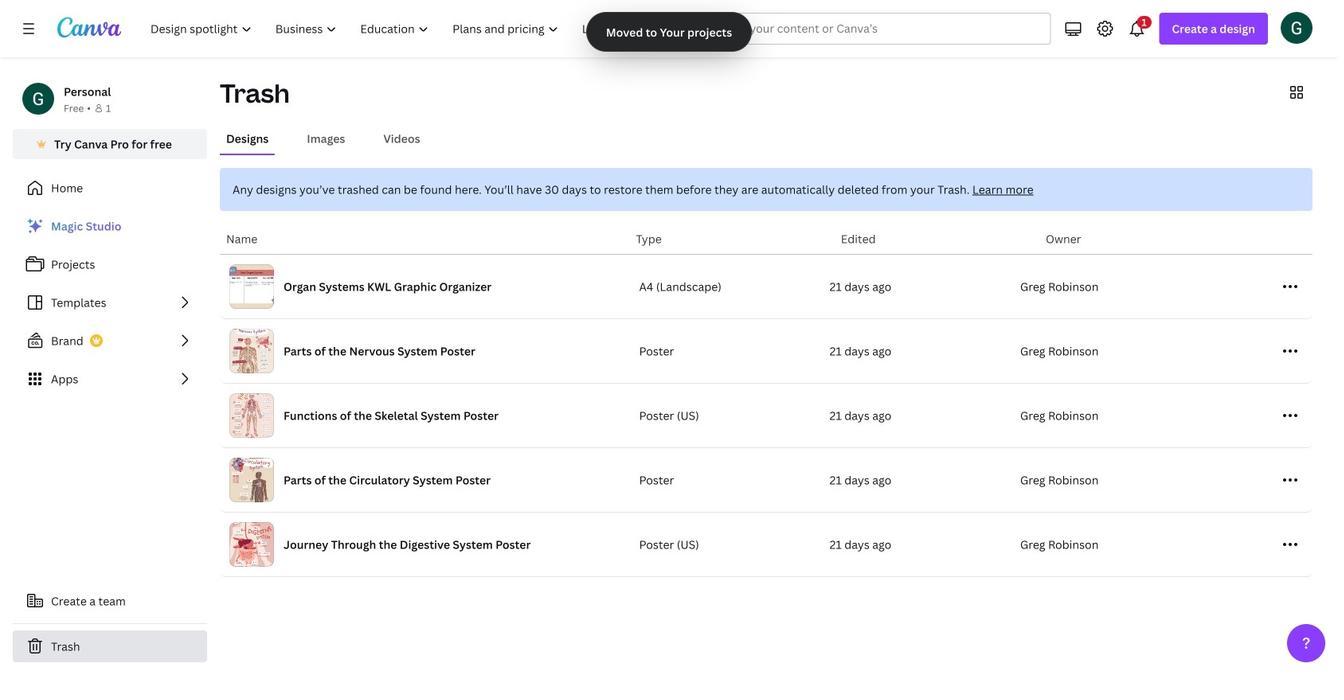 Task type: describe. For each thing, give the bounding box(es) containing it.
greg robinson image
[[1281, 12, 1313, 44]]



Task type: locate. For each thing, give the bounding box(es) containing it.
Search search field
[[710, 14, 1019, 44]]

top level navigation element
[[140, 13, 640, 45]]

None search field
[[678, 13, 1051, 45]]

list
[[13, 210, 207, 395]]



Task type: vqa. For each thing, say whether or not it's contained in the screenshot.
'Our' within the 'we use essential cookies to make canva work. we'd like to use other cookies to improve and personalize your visit, tailor ads you see from us on canva and partner sites, and to analyze our website's performance, but only if you accept. see "'
no



